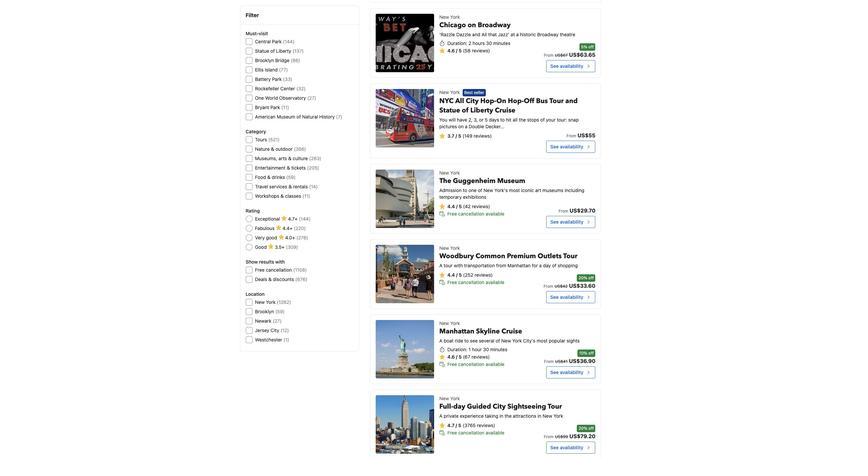 Task type: locate. For each thing, give the bounding box(es) containing it.
1 horizontal spatial hop-
[[508, 96, 524, 105]]

1 available from the top
[[486, 211, 505, 217]]

5 right 4.7 at the bottom right of the page
[[459, 423, 462, 428]]

1 vertical spatial city
[[271, 327, 279, 333]]

available down york's on the top right of the page
[[486, 211, 505, 217]]

from left us$29.70
[[559, 209, 568, 214]]

(205)
[[307, 165, 319, 171]]

4.6 left (58
[[448, 48, 455, 53]]

in
[[500, 413, 504, 419], [538, 413, 542, 419]]

0 horizontal spatial most
[[509, 187, 520, 193]]

reviews) for 4.6 / 5 (67 reviews)
[[472, 354, 490, 360]]

/ right 3.7
[[456, 133, 457, 139]]

must-
[[246, 31, 259, 36]]

new for new york (1262)
[[255, 299, 265, 305]]

0 vertical spatial a
[[440, 263, 443, 268]]

from inside 20% off from us$42 us$33.60
[[544, 284, 553, 289]]

free cancellation available
[[448, 211, 505, 217], [448, 279, 505, 285], [448, 361, 505, 367], [448, 430, 505, 436]]

2 see from the top
[[551, 144, 559, 149]]

0 horizontal spatial city
[[271, 327, 279, 333]]

boat
[[444, 338, 454, 344]]

free cancellation available for common
[[448, 279, 505, 285]]

& up classes
[[289, 184, 292, 189]]

most right city's
[[537, 338, 548, 344]]

6 availability from the top
[[560, 445, 584, 450]]

5 see availability from the top
[[551, 369, 584, 375]]

& down the (521) at top left
[[271, 146, 274, 152]]

& for classes
[[281, 193, 284, 199]]

jersey
[[255, 327, 269, 333]]

city inside new york full-day guided city sightseeing tour a private experience taking in the attractions in new york
[[493, 402, 506, 411]]

new down location
[[255, 299, 265, 305]]

of left natural
[[297, 114, 301, 120]]

tour up shopping in the right of the page
[[563, 252, 578, 261]]

5 for (42 reviews)
[[459, 204, 462, 209]]

of inside the new york woodbury common premium outlets tour a tour with transportation from manhattan for a day of shopping
[[552, 263, 557, 268]]

& for tickets
[[287, 165, 290, 171]]

brooklyn (59)
[[255, 309, 285, 314]]

and inside nyc all city hop-on hop-off bus tour and statue of liberty cruise you will have 2, 3, or 5 days to hit all the stops of your tour: snap pictures on a double decker...
[[566, 96, 578, 105]]

0 horizontal spatial manhattan
[[440, 327, 475, 336]]

2 brooklyn from the top
[[255, 309, 274, 314]]

0 horizontal spatial day
[[453, 402, 465, 411]]

3 availability from the top
[[560, 219, 584, 225]]

see availability down the "us$42"
[[551, 294, 584, 300]]

2 a from the top
[[440, 338, 443, 344]]

1 duration: from the top
[[448, 40, 467, 46]]

(1262)
[[277, 299, 291, 305]]

20% for woodbury common premium outlets tour
[[579, 275, 588, 280]]

services
[[269, 184, 287, 189]]

us$33.60
[[569, 283, 596, 289]]

available down the from at the right bottom of the page
[[486, 279, 505, 285]]

0 vertical spatial broadway
[[478, 20, 511, 29]]

see for historic
[[551, 63, 559, 69]]

0 horizontal spatial a
[[465, 124, 468, 129]]

0 vertical spatial day
[[543, 263, 551, 268]]

broadway up that
[[478, 20, 511, 29]]

4 off from the top
[[589, 426, 594, 431]]

/ left (58
[[456, 48, 458, 53]]

see availability down 'us$41'
[[551, 369, 584, 375]]

tours
[[255, 137, 267, 142]]

manhattan inside new york manhattan skyline cruise a boat ride to see several of new york city's most popular sights
[[440, 327, 475, 336]]

in right taking
[[500, 413, 504, 419]]

0 horizontal spatial hop-
[[481, 96, 497, 105]]

chicago on broadway image
[[376, 14, 434, 72]]

reviews)
[[472, 48, 490, 53], [474, 133, 492, 139], [472, 204, 490, 209], [475, 272, 493, 278], [472, 354, 490, 360], [477, 423, 495, 428]]

reviews) for 4.4 / 5 (42 reviews)
[[472, 204, 490, 209]]

1 vertical spatial (27)
[[273, 318, 282, 324]]

& for drinks
[[267, 174, 271, 180]]

a inside nyc all city hop-on hop-off bus tour and statue of liberty cruise you will have 2, 3, or 5 days to hit all the stops of your tour: snap pictures on a double decker...
[[465, 124, 468, 129]]

2 vertical spatial city
[[493, 402, 506, 411]]

new inside new york chicago on broadway 'razzle dazzle and all that jazz' at a historic broadway theatre
[[440, 14, 449, 20]]

(309)
[[286, 244, 298, 250]]

free cancellation available for day
[[448, 430, 505, 436]]

(27) up jersey city (12)
[[273, 318, 282, 324]]

free down 4.7 at the bottom right of the page
[[448, 430, 457, 436]]

deals
[[255, 276, 267, 282]]

museum inside the 'new york the guggenheim museum admission to one of new york's most iconic art museums including temporary exhibitions'
[[497, 176, 525, 185]]

from for manhattan skyline cruise
[[544, 359, 554, 364]]

from inside 5% off from us$67 us$63.65
[[544, 53, 554, 58]]

travel services & rentals (14)
[[255, 184, 318, 189]]

most left iconic
[[509, 187, 520, 193]]

6 see from the top
[[551, 445, 559, 450]]

popular
[[549, 338, 566, 344]]

off up us$33.60 at the right bottom
[[589, 275, 594, 280]]

see availability down from us$29.70
[[551, 219, 584, 225]]

0 vertical spatial (11)
[[281, 104, 289, 110]]

cancellation up deals & discounts (676)
[[266, 267, 292, 273]]

1 vertical spatial statue
[[440, 106, 460, 115]]

availability for the guggenheim museum
[[560, 219, 584, 225]]

1 vertical spatial manhattan
[[440, 327, 475, 336]]

brooklyn for brooklyn bridge
[[255, 57, 274, 63]]

new
[[440, 14, 449, 20], [440, 89, 449, 95], [440, 170, 449, 176], [484, 187, 493, 193], [440, 245, 449, 251], [255, 299, 265, 305], [440, 320, 449, 326], [502, 338, 511, 344], [440, 396, 449, 401], [543, 413, 553, 419]]

0 horizontal spatial liberty
[[276, 48, 291, 54]]

new inside the new york woodbury common premium outlets tour a tour with transportation from manhattan for a day of shopping
[[440, 245, 449, 251]]

1 brooklyn from the top
[[255, 57, 274, 63]]

4 availability from the top
[[560, 294, 584, 300]]

all left that
[[482, 31, 487, 37]]

duration: down dazzle
[[448, 40, 467, 46]]

2 horizontal spatial a
[[539, 263, 542, 268]]

3 see availability from the top
[[551, 219, 584, 225]]

5 left (58
[[459, 48, 462, 53]]

1 vertical spatial day
[[453, 402, 465, 411]]

entertainment & tickets (205)
[[255, 165, 319, 171]]

observatory
[[279, 95, 306, 101]]

city up taking
[[493, 402, 506, 411]]

available down the duration: 1 hour 30 minutes
[[486, 361, 505, 367]]

1 horizontal spatial with
[[454, 263, 463, 268]]

0 vertical spatial liberty
[[276, 48, 291, 54]]

2 vertical spatial to
[[465, 338, 469, 344]]

tour inside new york full-day guided city sightseeing tour a private experience taking in the attractions in new york
[[548, 402, 562, 411]]

statue up will at the right
[[440, 106, 460, 115]]

0 vertical spatial (27)
[[307, 95, 316, 101]]

off inside 20% off from us$42 us$33.60
[[589, 275, 594, 280]]

with down 'woodbury'
[[454, 263, 463, 268]]

new down sightseeing
[[543, 413, 553, 419]]

liberty
[[276, 48, 291, 54], [471, 106, 493, 115]]

statue inside nyc all city hop-on hop-off bus tour and statue of liberty cruise you will have 2, 3, or 5 days to hit all the stops of your tour: snap pictures on a double decker...
[[440, 106, 460, 115]]

reviews) for 4.4 / 5 (252 reviews)
[[475, 272, 493, 278]]

5 for (252 reviews)
[[459, 272, 462, 278]]

1 vertical spatial (11)
[[303, 193, 310, 199]]

1 vertical spatial 4.6
[[448, 354, 455, 360]]

exhibitions
[[463, 194, 487, 200]]

off for manhattan skyline cruise
[[589, 351, 594, 356]]

duration: 2 hours 30 minutes
[[448, 40, 511, 46]]

2 vertical spatial a
[[539, 263, 542, 268]]

/ for (67
[[456, 354, 458, 360]]

0 vertical spatial the
[[519, 117, 526, 123]]

2 4.4 from the top
[[448, 272, 455, 278]]

0 horizontal spatial in
[[500, 413, 504, 419]]

1 see from the top
[[551, 63, 559, 69]]

museum
[[277, 114, 295, 120], [497, 176, 525, 185]]

see availability for manhattan skyline cruise
[[551, 369, 584, 375]]

availability down us$99
[[560, 445, 584, 450]]

nyc
[[440, 96, 454, 105]]

york inside the 'new york the guggenheim museum admission to one of new york's most iconic art museums including temporary exhibitions'
[[450, 170, 460, 176]]

1 hop- from the left
[[481, 96, 497, 105]]

new up 'woodbury'
[[440, 245, 449, 251]]

& for outdoor
[[271, 146, 274, 152]]

a inside the new york woodbury common premium outlets tour a tour with transportation from manhattan for a day of shopping
[[539, 263, 542, 268]]

0 vertical spatial manhattan
[[508, 263, 531, 268]]

1 availability from the top
[[560, 63, 584, 69]]

2 see availability from the top
[[551, 144, 584, 149]]

1 4.6 from the top
[[448, 48, 455, 53]]

0 horizontal spatial and
[[472, 31, 480, 37]]

york up full-
[[450, 396, 460, 401]]

off
[[524, 96, 535, 105]]

1 vertical spatial the
[[505, 413, 512, 419]]

5 for (67 reviews)
[[459, 354, 462, 360]]

day down 'outlets'
[[543, 263, 551, 268]]

park for central park
[[272, 39, 282, 44]]

0 vertical spatial 4.6
[[448, 48, 455, 53]]

new for new york full-day guided city sightseeing tour a private experience taking in the attractions in new york
[[440, 396, 449, 401]]

hop-
[[481, 96, 497, 105], [508, 96, 524, 105]]

1 vertical spatial minutes
[[490, 347, 508, 352]]

see for art
[[551, 219, 559, 225]]

broadway
[[478, 20, 511, 29], [537, 31, 559, 37]]

3 off from the top
[[589, 351, 594, 356]]

new for new york
[[440, 89, 449, 95]]

1 vertical spatial cruise
[[502, 327, 522, 336]]

to inside the 'new york the guggenheim museum admission to one of new york's most iconic art museums including temporary exhibitions'
[[463, 187, 467, 193]]

1 see availability from the top
[[551, 63, 584, 69]]

york
[[450, 14, 460, 20], [450, 89, 460, 95], [450, 170, 460, 176], [450, 245, 460, 251], [266, 299, 276, 305], [450, 320, 460, 326], [512, 338, 522, 344], [450, 396, 460, 401], [554, 413, 563, 419]]

all inside new york chicago on broadway 'razzle dazzle and all that jazz' at a historic broadway theatre
[[482, 31, 487, 37]]

0 vertical spatial 20%
[[579, 275, 588, 280]]

30 down several
[[483, 347, 489, 352]]

20%
[[579, 275, 588, 280], [579, 426, 588, 431]]

4 see from the top
[[551, 294, 559, 300]]

2 available from the top
[[486, 279, 505, 285]]

jersey city (12)
[[255, 327, 289, 333]]

off inside the 10% off from us$41 us$36.90
[[589, 351, 594, 356]]

0 vertical spatial (144)
[[283, 39, 295, 44]]

0 horizontal spatial broadway
[[478, 20, 511, 29]]

day up private
[[453, 402, 465, 411]]

york up chicago
[[450, 14, 460, 20]]

20% inside 20% off from us$99 us$79.20
[[579, 426, 588, 431]]

to inside new york manhattan skyline cruise a boat ride to see several of new york city's most popular sights
[[465, 338, 469, 344]]

guided
[[467, 402, 491, 411]]

will
[[449, 117, 456, 123]]

0 horizontal spatial museum
[[277, 114, 295, 120]]

2 vertical spatial park
[[270, 104, 280, 110]]

availability down 'us$41'
[[560, 369, 584, 375]]

1 4.4 from the top
[[448, 204, 455, 209]]

york for manhattan
[[450, 320, 460, 326]]

20% inside 20% off from us$42 us$33.60
[[579, 275, 588, 280]]

1 vertical spatial and
[[566, 96, 578, 105]]

see down from us$29.70
[[551, 219, 559, 225]]

free cancellation available down 4.4 / 5 (42 reviews)
[[448, 211, 505, 217]]

2 4.6 from the top
[[448, 354, 455, 360]]

1 horizontal spatial and
[[566, 96, 578, 105]]

york inside new york chicago on broadway 'razzle dazzle and all that jazz' at a historic broadway theatre
[[450, 14, 460, 20]]

2 horizontal spatial city
[[493, 402, 506, 411]]

0 vertical spatial cruise
[[495, 106, 516, 115]]

1 vertical spatial liberty
[[471, 106, 493, 115]]

0 vertical spatial (59)
[[286, 174, 296, 180]]

1 vertical spatial 30
[[483, 347, 489, 352]]

hop- right on
[[508, 96, 524, 105]]

free
[[448, 211, 457, 217], [255, 267, 265, 273], [448, 279, 457, 285], [448, 361, 457, 367], [448, 430, 457, 436]]

on up dazzle
[[468, 20, 476, 29]]

york inside the new york woodbury common premium outlets tour a tour with transportation from manhattan for a day of shopping
[[450, 245, 460, 251]]

2 duration: from the top
[[448, 347, 467, 352]]

(67
[[463, 354, 470, 360]]

(356)
[[294, 146, 306, 152]]

2 free cancellation available from the top
[[448, 279, 505, 285]]

1 horizontal spatial (59)
[[286, 174, 296, 180]]

0 vertical spatial tour
[[550, 96, 564, 105]]

days
[[489, 117, 499, 123]]

& right food
[[267, 174, 271, 180]]

1 vertical spatial brooklyn
[[255, 309, 274, 314]]

1 horizontal spatial (27)
[[307, 95, 316, 101]]

duration: for chicago
[[448, 40, 467, 46]]

4.6 for manhattan
[[448, 354, 455, 360]]

admission
[[440, 187, 462, 193]]

free down temporary
[[448, 211, 457, 217]]

free cancellation available down 4.6 / 5 (67 reviews)
[[448, 361, 505, 367]]

availability down from us$29.70
[[560, 219, 584, 225]]

5% off from us$67 us$63.65
[[544, 44, 596, 58]]

from inside 20% off from us$99 us$79.20
[[544, 434, 554, 439]]

(11)
[[281, 104, 289, 110], [303, 193, 310, 199]]

(7)
[[336, 114, 342, 120]]

0 vertical spatial and
[[472, 31, 480, 37]]

stops
[[527, 117, 539, 123]]

reviews) down the duration: 2 hours 30 minutes
[[472, 48, 490, 53]]

5 left (149
[[458, 133, 461, 139]]

& down museums, arts & culture (263)
[[287, 165, 290, 171]]

from left 'us$41'
[[544, 359, 554, 364]]

duration: for manhattan
[[448, 347, 467, 352]]

4 free cancellation available from the top
[[448, 430, 505, 436]]

on down have
[[458, 124, 464, 129]]

cruise right skyline
[[502, 327, 522, 336]]

1 vertical spatial 4.4
[[448, 272, 455, 278]]

30
[[486, 40, 492, 46], [483, 347, 489, 352]]

free cancellation available for guggenheim
[[448, 211, 505, 217]]

free cancellation available down 4.7 / 5 (3765 reviews)
[[448, 430, 505, 436]]

ellis
[[255, 67, 264, 73]]

the inside nyc all city hop-on hop-off bus tour and statue of liberty cruise you will have 2, 3, or 5 days to hit all the stops of your tour: snap pictures on a double decker...
[[519, 117, 526, 123]]

0 vertical spatial to
[[501, 117, 505, 123]]

/ left (42
[[456, 204, 458, 209]]

of right several
[[496, 338, 500, 344]]

from left the "us$42"
[[544, 284, 553, 289]]

new for new york chicago on broadway 'razzle dazzle and all that jazz' at a historic broadway theatre
[[440, 14, 449, 20]]

0 horizontal spatial (144)
[[283, 39, 295, 44]]

4 see availability from the top
[[551, 294, 584, 300]]

1 vertical spatial tour
[[563, 252, 578, 261]]

workshops & classes (11)
[[255, 193, 310, 199]]

1 vertical spatial all
[[455, 96, 464, 105]]

availability for full-day guided city sightseeing tour
[[560, 445, 584, 450]]

tour inside nyc all city hop-on hop-off bus tour and statue of liberty cruise you will have 2, 3, or 5 days to hit all the stops of your tour: snap pictures on a double decker...
[[550, 96, 564, 105]]

a left tour
[[440, 263, 443, 268]]

(59) down the (1262)
[[275, 309, 285, 314]]

1 vertical spatial broadway
[[537, 31, 559, 37]]

availability down the "us$42"
[[560, 294, 584, 300]]

10%
[[579, 351, 588, 356]]

show
[[246, 259, 258, 265]]

0 vertical spatial all
[[482, 31, 487, 37]]

1 vertical spatial most
[[537, 338, 548, 344]]

0 vertical spatial 4.4
[[448, 204, 455, 209]]

day inside new york full-day guided city sightseeing tour a private experience taking in the attractions in new york
[[453, 402, 465, 411]]

2 vertical spatial a
[[440, 413, 443, 419]]

0 vertical spatial brooklyn
[[255, 57, 274, 63]]

1 horizontal spatial in
[[538, 413, 542, 419]]

/ right 4.7 at the bottom right of the page
[[456, 423, 457, 428]]

1 horizontal spatial manhattan
[[508, 263, 531, 268]]

5 see from the top
[[551, 369, 559, 375]]

pictures
[[440, 124, 457, 129]]

with
[[275, 259, 285, 265], [454, 263, 463, 268]]

very good
[[255, 235, 277, 240]]

1 20% from the top
[[579, 275, 588, 280]]

brooklyn up ellis
[[255, 57, 274, 63]]

see down the "us$42"
[[551, 294, 559, 300]]

4.6
[[448, 48, 455, 53], [448, 354, 455, 360]]

0 vertical spatial duration:
[[448, 40, 467, 46]]

hit
[[506, 117, 512, 123]]

0 vertical spatial statue
[[255, 48, 269, 54]]

5 availability from the top
[[560, 369, 584, 375]]

from us$55
[[567, 132, 596, 138]]

best
[[464, 90, 473, 95]]

2 vertical spatial tour
[[548, 402, 562, 411]]

new up full-
[[440, 396, 449, 401]]

availability down from us$55
[[560, 144, 584, 149]]

center
[[280, 86, 295, 91]]

'razzle
[[440, 31, 455, 37]]

30 for on
[[486, 40, 492, 46]]

and inside new york chicago on broadway 'razzle dazzle and all that jazz' at a historic broadway theatre
[[472, 31, 480, 37]]

3 a from the top
[[440, 413, 443, 419]]

discounts
[[273, 276, 294, 282]]

0 horizontal spatial statue
[[255, 48, 269, 54]]

new for new york woodbury common premium outlets tour a tour with transportation from manhattan for a day of shopping
[[440, 245, 449, 251]]

city down 'best seller'
[[466, 96, 479, 105]]

new york chicago on broadway 'razzle dazzle and all that jazz' at a historic broadway theatre
[[440, 14, 576, 37]]

1 horizontal spatial the
[[519, 117, 526, 123]]

tour
[[444, 263, 453, 268]]

0 vertical spatial on
[[468, 20, 476, 29]]

the left attractions
[[505, 413, 512, 419]]

1 vertical spatial a
[[465, 124, 468, 129]]

/ left (67 at right bottom
[[456, 354, 458, 360]]

2 20% from the top
[[579, 426, 588, 431]]

0 horizontal spatial with
[[275, 259, 285, 265]]

minutes down the jazz'
[[493, 40, 511, 46]]

tour right bus
[[550, 96, 564, 105]]

20% off from us$99 us$79.20
[[544, 426, 596, 439]]

1 vertical spatial 20%
[[579, 426, 588, 431]]

to left hit
[[501, 117, 505, 123]]

1 a from the top
[[440, 263, 443, 268]]

4.4 for woodbury
[[448, 272, 455, 278]]

all
[[513, 117, 518, 123]]

of down 'outlets'
[[552, 263, 557, 268]]

4.6 / 5 (58 reviews)
[[448, 48, 490, 53]]

1 vertical spatial museum
[[497, 176, 525, 185]]

cancellation for woodbury
[[458, 279, 484, 285]]

(27) up natural
[[307, 95, 316, 101]]

the right 'all'
[[519, 117, 526, 123]]

1 horizontal spatial museum
[[497, 176, 525, 185]]

rentals
[[293, 184, 308, 189]]

6 see availability from the top
[[551, 445, 584, 450]]

seller
[[474, 90, 484, 95]]

available down taking
[[486, 430, 505, 436]]

most inside the 'new york the guggenheim museum admission to one of new york's most iconic art museums including temporary exhibitions'
[[509, 187, 520, 193]]

park down the world
[[270, 104, 280, 110]]

free up deals
[[255, 267, 265, 273]]

off inside 5% off from us$67 us$63.65
[[589, 44, 594, 49]]

reviews) down taking
[[477, 423, 495, 428]]

and up hours
[[472, 31, 480, 37]]

cruise up hit
[[495, 106, 516, 115]]

reviews) for 4.6 / 5 (58 reviews)
[[472, 48, 490, 53]]

of down central park (144)
[[271, 48, 275, 54]]

1 vertical spatial a
[[440, 338, 443, 344]]

bryant
[[255, 104, 269, 110]]

1 vertical spatial duration:
[[448, 347, 467, 352]]

of inside the 'new york the guggenheim museum admission to one of new york's most iconic art museums including temporary exhibitions'
[[478, 187, 482, 193]]

broadway left theatre
[[537, 31, 559, 37]]

1 vertical spatial (144)
[[299, 216, 311, 222]]

from for woodbury common premium outlets tour
[[544, 284, 553, 289]]

on inside new york chicago on broadway 'razzle dazzle and all that jazz' at a historic broadway theatre
[[468, 20, 476, 29]]

(59) down entertainment & tickets (205)
[[286, 174, 296, 180]]

30 for skyline
[[483, 347, 489, 352]]

including
[[565, 187, 585, 193]]

park
[[272, 39, 282, 44], [272, 76, 282, 82], [270, 104, 280, 110]]

of inside new york manhattan skyline cruise a boat ride to see several of new york city's most popular sights
[[496, 338, 500, 344]]

0 horizontal spatial on
[[458, 124, 464, 129]]

of right one
[[478, 187, 482, 193]]

1 horizontal spatial liberty
[[471, 106, 493, 115]]

1 horizontal spatial most
[[537, 338, 548, 344]]

0 vertical spatial a
[[516, 31, 519, 37]]

1 vertical spatial park
[[272, 76, 282, 82]]

central park (144)
[[255, 39, 295, 44]]

(144) up (137)
[[283, 39, 295, 44]]

2 off from the top
[[589, 275, 594, 280]]

see availability for nyc all city hop-on hop-off bus tour and statue of liberty cruise
[[551, 144, 584, 149]]

see for for
[[551, 294, 559, 300]]

york up 'the'
[[450, 170, 460, 176]]

history
[[319, 114, 335, 120]]

reviews) down exhibitions
[[472, 204, 490, 209]]

20% up "us$79.20"
[[579, 426, 588, 431]]

off for chicago on broadway
[[589, 44, 594, 49]]

good
[[255, 244, 267, 250]]

deals & discounts (676)
[[255, 276, 307, 282]]

with inside the new york woodbury common premium outlets tour a tour with transportation from manhattan for a day of shopping
[[454, 263, 463, 268]]

1 horizontal spatial a
[[516, 31, 519, 37]]

2 in from the left
[[538, 413, 542, 419]]

from inside the 10% off from us$41 us$36.90
[[544, 359, 554, 364]]

1 horizontal spatial broadway
[[537, 31, 559, 37]]

4.6 / 5 (67 reviews)
[[448, 354, 490, 360]]

hour
[[472, 347, 482, 352]]

arts
[[279, 156, 287, 161]]

0 horizontal spatial the
[[505, 413, 512, 419]]

off inside 20% off from us$99 us$79.20
[[589, 426, 594, 431]]

1 off from the top
[[589, 44, 594, 49]]

decker...
[[486, 124, 505, 129]]

1 horizontal spatial (144)
[[299, 216, 311, 222]]

1 horizontal spatial on
[[468, 20, 476, 29]]

see availability for the guggenheim museum
[[551, 219, 584, 225]]

available for museum
[[486, 211, 505, 217]]

reviews) down double
[[474, 133, 492, 139]]

good
[[266, 235, 277, 240]]

0 vertical spatial most
[[509, 187, 520, 193]]

museum down the bryant park (11)
[[277, 114, 295, 120]]

a left boat
[[440, 338, 443, 344]]

0 vertical spatial minutes
[[493, 40, 511, 46]]

/ for (252
[[456, 272, 458, 278]]

30 down that
[[486, 40, 492, 46]]

from left us$55
[[567, 133, 576, 138]]

1 horizontal spatial statue
[[440, 106, 460, 115]]

1 free cancellation available from the top
[[448, 211, 505, 217]]

see down the us$67
[[551, 63, 559, 69]]

3 see from the top
[[551, 219, 559, 225]]

5 for (149 reviews)
[[458, 133, 461, 139]]

0 vertical spatial park
[[272, 39, 282, 44]]

(1108)
[[293, 267, 307, 273]]

4 available from the top
[[486, 430, 505, 436]]

2,
[[469, 117, 473, 123]]

full-day guided city sightseeing tour image
[[376, 395, 434, 454]]

0 horizontal spatial (59)
[[275, 309, 285, 314]]

1 horizontal spatial city
[[466, 96, 479, 105]]

5 right or
[[485, 117, 488, 123]]

see availability for chicago on broadway
[[551, 63, 584, 69]]

see availability
[[551, 63, 584, 69], [551, 144, 584, 149], [551, 219, 584, 225], [551, 294, 584, 300], [551, 369, 584, 375], [551, 445, 584, 450]]

0 vertical spatial city
[[466, 96, 479, 105]]

off for woodbury common premium outlets tour
[[589, 275, 594, 280]]

/ for (58
[[456, 48, 458, 53]]

new up nyc
[[440, 89, 449, 95]]

2 availability from the top
[[560, 144, 584, 149]]

food
[[255, 174, 266, 180]]



Task type: describe. For each thing, give the bounding box(es) containing it.
see for cruise
[[551, 144, 559, 149]]

rating
[[246, 208, 260, 214]]

free down 4.6 / 5 (67 reviews)
[[448, 361, 457, 367]]

cancellation for the
[[458, 211, 484, 217]]

for
[[532, 263, 538, 268]]

tours (521)
[[255, 137, 280, 142]]

one
[[469, 187, 477, 193]]

the guggenheim museum image
[[376, 170, 434, 228]]

york up 20% off from us$99 us$79.20
[[554, 413, 563, 419]]

american museum of natural history (7)
[[255, 114, 342, 120]]

4.4+
[[283, 225, 293, 231]]

availability for manhattan skyline cruise
[[560, 369, 584, 375]]

woodbury common premium outlets tour image
[[376, 245, 434, 303]]

experience
[[460, 413, 484, 419]]

0 vertical spatial museum
[[277, 114, 295, 120]]

duration: 1 hour 30 minutes
[[448, 347, 508, 352]]

/ for (42
[[456, 204, 458, 209]]

island
[[265, 67, 278, 73]]

free cancellation (1108)
[[255, 267, 307, 273]]

20% for full-day guided city sightseeing tour
[[579, 426, 588, 431]]

rockefeller
[[255, 86, 279, 91]]

a inside new york chicago on broadway 'razzle dazzle and all that jazz' at a historic broadway theatre
[[516, 31, 519, 37]]

see for the
[[551, 445, 559, 450]]

best seller
[[464, 90, 484, 95]]

workshops
[[255, 193, 279, 199]]

hours
[[473, 40, 485, 46]]

sights
[[567, 338, 580, 344]]

you
[[440, 117, 448, 123]]

york's
[[495, 187, 508, 193]]

fabulous
[[255, 225, 275, 231]]

culture
[[293, 156, 308, 161]]

cancellation down 4.6 / 5 (67 reviews)
[[458, 361, 484, 367]]

double
[[469, 124, 484, 129]]

snap
[[568, 117, 579, 123]]

exceptional
[[255, 216, 280, 222]]

woodbury
[[440, 252, 474, 261]]

city inside nyc all city hop-on hop-off bus tour and statue of liberty cruise you will have 2, 3, or 5 days to hit all the stops of your tour: snap pictures on a double decker...
[[466, 96, 479, 105]]

premium
[[507, 252, 536, 261]]

3.5+
[[275, 244, 285, 250]]

reviews) for 4.7 / 5 (3765 reviews)
[[477, 423, 495, 428]]

york for woodbury
[[450, 245, 460, 251]]

1 vertical spatial (59)
[[275, 309, 285, 314]]

shopping
[[558, 263, 578, 268]]

cruise inside new york manhattan skyline cruise a boat ride to see several of new york city's most popular sights
[[502, 327, 522, 336]]

location
[[246, 291, 265, 297]]

new for new york the guggenheim museum admission to one of new york's most iconic art museums including temporary exhibitions
[[440, 170, 449, 176]]

museums,
[[255, 156, 277, 161]]

off for full-day guided city sightseeing tour
[[589, 426, 594, 431]]

4.7 / 5 (3765 reviews)
[[448, 423, 495, 428]]

full-
[[440, 402, 453, 411]]

(263)
[[309, 156, 321, 161]]

new left york's on the top right of the page
[[484, 187, 493, 193]]

from inside from us$29.70
[[559, 209, 568, 214]]

of left "your"
[[541, 117, 545, 123]]

(137)
[[293, 48, 304, 54]]

3 available from the top
[[486, 361, 505, 367]]

bryant park (11)
[[255, 104, 289, 110]]

(33)
[[283, 76, 292, 82]]

show results with
[[246, 259, 285, 265]]

most inside new york manhattan skyline cruise a boat ride to see several of new york city's most popular sights
[[537, 338, 548, 344]]

new right several
[[502, 338, 511, 344]]

5 for (58 reviews)
[[459, 48, 462, 53]]

outlets
[[538, 252, 562, 261]]

ellis island (77)
[[255, 67, 288, 73]]

a inside new york full-day guided city sightseeing tour a private experience taking in the attractions in new york
[[440, 413, 443, 419]]

0 horizontal spatial (11)
[[281, 104, 289, 110]]

new for new york manhattan skyline cruise a boat ride to see several of new york city's most popular sights
[[440, 320, 449, 326]]

0 horizontal spatial (27)
[[273, 318, 282, 324]]

free for woodbury
[[448, 279, 457, 285]]

world
[[265, 95, 278, 101]]

york for the
[[450, 170, 460, 176]]

must-visit
[[246, 31, 268, 36]]

3.7
[[448, 133, 455, 139]]

4.4 for the
[[448, 204, 455, 209]]

manhattan skyline cruise image
[[376, 320, 434, 379]]

museums, arts & culture (263)
[[255, 156, 321, 161]]

jazz'
[[498, 31, 510, 37]]

cruise inside nyc all city hop-on hop-off bus tour and statue of liberty cruise you will have 2, 3, or 5 days to hit all the stops of your tour: snap pictures on a double decker...
[[495, 106, 516, 115]]

1 horizontal spatial (11)
[[303, 193, 310, 199]]

availability for woodbury common premium outlets tour
[[560, 294, 584, 300]]

see for york
[[551, 369, 559, 375]]

a inside new york manhattan skyline cruise a boat ride to see several of new york city's most popular sights
[[440, 338, 443, 344]]

4.7+ (144)
[[288, 216, 311, 222]]

liberty inside nyc all city hop-on hop-off bus tour and statue of liberty cruise you will have 2, 3, or 5 days to hit all the stops of your tour: snap pictures on a double decker...
[[471, 106, 493, 115]]

free for the
[[448, 211, 457, 217]]

3 free cancellation available from the top
[[448, 361, 505, 367]]

york for full-
[[450, 396, 460, 401]]

new york manhattan skyline cruise a boat ride to see several of new york city's most popular sights
[[440, 320, 580, 344]]

a inside the new york woodbury common premium outlets tour a tour with transportation from manhattan for a day of shopping
[[440, 263, 443, 268]]

5 inside nyc all city hop-on hop-off bus tour and statue of liberty cruise you will have 2, 3, or 5 days to hit all the stops of your tour: snap pictures on a double decker...
[[485, 117, 488, 123]]

see
[[470, 338, 478, 344]]

all inside nyc all city hop-on hop-off bus tour and statue of liberty cruise you will have 2, 3, or 5 days to hit all the stops of your tour: snap pictures on a double decker...
[[455, 96, 464, 105]]

tour inside the new york woodbury common premium outlets tour a tour with transportation from manhattan for a day of shopping
[[563, 252, 578, 261]]

(521)
[[268, 137, 280, 142]]

brooklyn for brooklyn
[[255, 309, 274, 314]]

(77)
[[279, 67, 288, 73]]

newark
[[255, 318, 271, 324]]

york for chicago
[[450, 14, 460, 20]]

bridge
[[275, 57, 290, 63]]

us$99
[[555, 434, 568, 439]]

20% off from us$42 us$33.60
[[544, 275, 596, 289]]

availability for nyc all city hop-on hop-off bus tour and statue of liberty cruise
[[560, 144, 584, 149]]

manhattan inside the new york woodbury common premium outlets tour a tour with transportation from manhattan for a day of shopping
[[508, 263, 531, 268]]

of up have
[[462, 106, 469, 115]]

iconic
[[521, 187, 534, 193]]

day inside the new york woodbury common premium outlets tour a tour with transportation from manhattan for a day of shopping
[[543, 263, 551, 268]]

/ for (149
[[456, 133, 457, 139]]

& right arts
[[288, 156, 292, 161]]

from inside from us$55
[[567, 133, 576, 138]]

10% off from us$41 us$36.90
[[544, 351, 596, 364]]

1
[[469, 347, 471, 352]]

3.7 / 5 (149 reviews)
[[448, 133, 492, 139]]

(86)
[[291, 57, 300, 63]]

cancellation for full-
[[458, 430, 484, 436]]

5 for (3765 reviews)
[[459, 423, 462, 428]]

new york
[[440, 89, 460, 95]]

filter
[[246, 12, 259, 18]]

(58
[[463, 48, 471, 53]]

us$41
[[555, 359, 568, 364]]

& for discounts
[[268, 276, 272, 282]]

your
[[546, 117, 556, 123]]

4.0+ (276)
[[285, 235, 308, 240]]

on inside nyc all city hop-on hop-off bus tour and statue of liberty cruise you will have 2, 3, or 5 days to hit all the stops of your tour: snap pictures on a double decker...
[[458, 124, 464, 129]]

reviews) for 3.7 / 5 (149 reviews)
[[474, 133, 492, 139]]

outdoor
[[276, 146, 293, 152]]

us$55
[[578, 132, 596, 138]]

4.7+
[[288, 216, 298, 222]]

3,
[[474, 117, 478, 123]]

or
[[479, 117, 484, 123]]

york left city's
[[512, 338, 522, 344]]

/ for (3765
[[456, 423, 457, 428]]

nyc all city hop-on hop-off bus tour and statue of liberty cruise image
[[376, 89, 434, 147]]

sightseeing
[[508, 402, 546, 411]]

2 hop- from the left
[[508, 96, 524, 105]]

park for bryant park
[[270, 104, 280, 110]]

4.6 for chicago
[[448, 48, 455, 53]]

tickets
[[291, 165, 306, 171]]

free for full-
[[448, 430, 457, 436]]

see availability for full-day guided city sightseeing tour
[[551, 445, 584, 450]]

from for full-day guided city sightseeing tour
[[544, 434, 554, 439]]

have
[[457, 117, 467, 123]]

on
[[497, 96, 506, 105]]

york up nyc
[[450, 89, 460, 95]]

available for guided
[[486, 430, 505, 436]]

york for (1262)
[[266, 299, 276, 305]]

visit
[[259, 31, 268, 36]]

the inside new york full-day guided city sightseeing tour a private experience taking in the attractions in new york
[[505, 413, 512, 419]]

one
[[255, 95, 264, 101]]

brooklyn bridge (86)
[[255, 57, 300, 63]]

from for chicago on broadway
[[544, 53, 554, 58]]

1 in from the left
[[500, 413, 504, 419]]

availability for chicago on broadway
[[560, 63, 584, 69]]

battery park (33)
[[255, 76, 292, 82]]

museums
[[543, 187, 564, 193]]

battery
[[255, 76, 271, 82]]

chicago
[[440, 20, 466, 29]]

common
[[476, 252, 505, 261]]

newark (27)
[[255, 318, 282, 324]]

(1)
[[284, 337, 289, 343]]

(276)
[[296, 235, 308, 240]]

(149
[[463, 133, 473, 139]]

see availability for woodbury common premium outlets tour
[[551, 294, 584, 300]]

to inside nyc all city hop-on hop-off bus tour and statue of liberty cruise you will have 2, 3, or 5 days to hit all the stops of your tour: snap pictures on a double decker...
[[501, 117, 505, 123]]

results
[[259, 259, 274, 265]]

minutes for broadway
[[493, 40, 511, 46]]

minutes for cruise
[[490, 347, 508, 352]]

available for premium
[[486, 279, 505, 285]]

park for battery park
[[272, 76, 282, 82]]



Task type: vqa. For each thing, say whether or not it's contained in the screenshot.
2 Adults · 0 Children · 1 Room dropdown button
no



